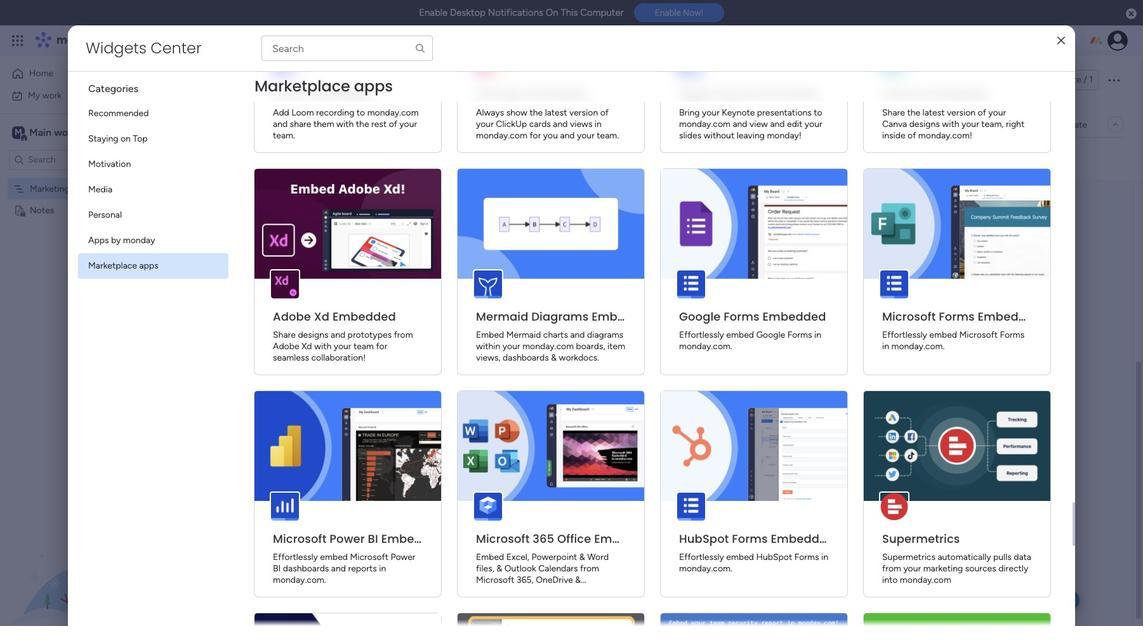 Task type: locate. For each thing, give the bounding box(es) containing it.
1 horizontal spatial the
[[530, 107, 543, 118]]

of right rest
[[389, 119, 397, 130]]

from up into
[[883, 563, 902, 574]]

effortlessly inside google forms embedded effortlessly embed google forms in monday.com.
[[679, 330, 725, 340]]

canva up dapulse integrations image on the right of page
[[883, 86, 921, 102]]

version inside canva embedded share the latest version of your canva designs with your team, right inside of monday.com!
[[947, 107, 976, 118]]

embed up within
[[476, 330, 504, 340]]

1 horizontal spatial version
[[947, 107, 976, 118]]

views
[[570, 119, 593, 130]]

1 vertical spatial designs
[[298, 330, 329, 340]]

1 horizontal spatial main
[[212, 119, 231, 130]]

xd up collaboration!
[[314, 309, 330, 324]]

1 vertical spatial work
[[42, 90, 62, 101]]

assign
[[308, 96, 335, 107]]

0 horizontal spatial add
[[273, 107, 289, 118]]

0 horizontal spatial marketing
[[30, 183, 70, 194]]

in
[[595, 119, 602, 130], [815, 330, 822, 340], [883, 341, 890, 352], [822, 552, 829, 563], [379, 563, 386, 574]]

within
[[476, 341, 501, 352]]

1 horizontal spatial to
[[814, 107, 823, 118]]

0 vertical spatial canva
[[883, 86, 921, 102]]

1 canva from the top
[[883, 86, 921, 102]]

plan inside list box
[[72, 183, 88, 194]]

2 supermetrics from the top
[[883, 552, 936, 563]]

any
[[228, 96, 242, 107]]

1 vertical spatial marketing plan
[[30, 183, 88, 194]]

loom up share
[[292, 107, 314, 118]]

clickup
[[476, 86, 520, 102], [496, 119, 527, 130]]

marketing plan
[[193, 65, 343, 94], [30, 183, 88, 194]]

of up always
[[483, 96, 492, 107]]

& left word
[[580, 552, 585, 563]]

1 vertical spatial monday
[[123, 235, 155, 246]]

Marketing plan field
[[190, 65, 346, 94]]

automate
[[1048, 119, 1088, 130]]

in inside google forms embedded effortlessly embed google forms in monday.com.
[[815, 330, 822, 340]]

to
[[357, 107, 365, 118], [814, 107, 823, 118]]

power
[[330, 531, 365, 547], [391, 552, 416, 563]]

mermaid left charts
[[507, 330, 541, 340]]

0 vertical spatial plan
[[298, 65, 343, 94]]

and left the reports
[[331, 563, 346, 574]]

your right within
[[503, 341, 521, 352]]

1 horizontal spatial latest
[[923, 107, 945, 118]]

marketplace apps up recording
[[255, 76, 393, 97]]

from inside supermetrics supermetrics automatically pulls data from your marketing sources directly into monday.com
[[883, 563, 902, 574]]

monday.com. inside the microsoft forms embedded effortlessly embed microsoft forms in monday.com.
[[892, 341, 945, 352]]

0 vertical spatial marketplace
[[255, 76, 350, 97]]

your down always
[[476, 119, 494, 130]]

your inside supermetrics supermetrics automatically pulls data from your marketing sources directly into monday.com
[[904, 563, 922, 574]]

2 horizontal spatial the
[[908, 107, 921, 118]]

now!
[[684, 8, 704, 18]]

designs up monday.com!
[[910, 119, 940, 130]]

for down the prototypes
[[376, 341, 388, 352]]

0 vertical spatial power
[[330, 531, 365, 547]]

work right my
[[42, 90, 62, 101]]

1 vertical spatial marketing
[[30, 183, 70, 194]]

media option
[[78, 177, 229, 203]]

lottie animation image
[[0, 498, 162, 626]]

activity button
[[971, 70, 1031, 90]]

workdocs.
[[559, 352, 600, 363]]

0 horizontal spatial to
[[357, 107, 365, 118]]

mermaid up within
[[476, 309, 529, 324]]

and left share
[[273, 119, 288, 130]]

monday.com inside loom embedded add loom recording to monday.com and share them with the rest of your team.
[[367, 107, 419, 118]]

more dots image
[[626, 212, 635, 222]]

edit
[[787, 119, 803, 130]]

0 vertical spatial share
[[883, 107, 906, 118]]

and up leaving
[[733, 119, 748, 130]]

help
[[1047, 594, 1069, 607]]

0 horizontal spatial plan
[[72, 183, 88, 194]]

0 horizontal spatial marketplace apps
[[88, 260, 159, 271]]

your up show
[[521, 96, 538, 107]]

embed
[[476, 330, 504, 340], [476, 552, 504, 563]]

see for see more
[[579, 95, 594, 106]]

embedded inside google forms embedded effortlessly embed google forms in monday.com.
[[763, 309, 827, 324]]

mermaid
[[476, 309, 529, 324], [507, 330, 541, 340]]

with up collaboration!
[[314, 341, 332, 352]]

see left plans
[[222, 35, 237, 46]]

monday.com inside clickup embedded always show the latest version of your clickup cards and views in monday.com for you and your team.
[[476, 130, 528, 141]]

from right the prototypes
[[394, 330, 413, 340]]

monday.com down manage any type of project. assign owners, set timelines and keep track of where your project stands.
[[367, 107, 419, 118]]

this
[[561, 7, 578, 18]]

1 horizontal spatial team.
[[597, 130, 619, 141]]

plan down search in workspace field
[[72, 183, 88, 194]]

of inside loom embedded add loom recording to monday.com and share them with the rest of your team.
[[389, 119, 397, 130]]

embed inside google forms embedded effortlessly embed google forms in monday.com.
[[727, 330, 754, 340]]

designs up "seamless" in the bottom of the page
[[298, 330, 329, 340]]

loom up timeline
[[273, 86, 305, 102]]

marketing plan up notes
[[30, 183, 88, 194]]

apps
[[354, 76, 393, 97], [139, 260, 159, 271]]

2 latest from the left
[[923, 107, 945, 118]]

0 horizontal spatial bi
[[273, 563, 281, 574]]

0 horizontal spatial xd
[[302, 341, 312, 352]]

enable left now!
[[655, 8, 681, 18]]

integrate
[[921, 119, 957, 130]]

marketplace down by
[[88, 260, 137, 271]]

the inside clickup embedded always show the latest version of your clickup cards and views in monday.com for you and your team.
[[530, 107, 543, 118]]

0 vertical spatial hubspot
[[679, 531, 729, 547]]

presentations
[[757, 107, 812, 118]]

type
[[244, 96, 263, 107]]

1 horizontal spatial for
[[530, 130, 541, 141]]

1 horizontal spatial monday
[[123, 235, 155, 246]]

marketplace up share
[[255, 76, 350, 97]]

2 embed from the top
[[476, 552, 504, 563]]

add
[[273, 107, 289, 118], [291, 152, 307, 163]]

team,
[[982, 119, 1004, 130]]

monday.com. inside "microsoft power bi embedded effortlessly embed microsoft power bi dashboards and reports in monday.com."
[[273, 575, 326, 585]]

bi
[[368, 531, 378, 547], [273, 563, 281, 574]]

monday.com down charts
[[523, 341, 574, 352]]

effortlessly inside the microsoft forms embedded effortlessly embed microsoft forms in monday.com.
[[883, 330, 928, 340]]

embed inside the microsoft forms embedded effortlessly embed microsoft forms in monday.com.
[[930, 330, 958, 340]]

to inside apple keynote embedded bring your keynote presentations to monday.com and view and edit your slides without leaving monday!
[[814, 107, 823, 118]]

your
[[521, 96, 538, 107], [702, 107, 720, 118], [989, 107, 1007, 118], [400, 119, 417, 130], [476, 119, 494, 130], [805, 119, 823, 130], [962, 119, 980, 130], [577, 130, 595, 141], [334, 341, 352, 352], [503, 341, 521, 352], [904, 563, 922, 574]]

1 vertical spatial marketplace
[[88, 260, 137, 271]]

0 vertical spatial marketplace apps
[[255, 76, 393, 97]]

with inside canva embedded share the latest version of your canva designs with your team, right inside of monday.com!
[[943, 119, 960, 130]]

0 vertical spatial embed
[[476, 330, 504, 340]]

dashboards right views,
[[503, 352, 549, 363]]

and up boards,
[[570, 330, 585, 340]]

supermetrics up into
[[883, 552, 936, 563]]

0 horizontal spatial main
[[29, 126, 51, 138]]

0 vertical spatial add
[[273, 107, 289, 118]]

enable left "desktop"
[[419, 7, 448, 18]]

widget
[[309, 152, 337, 163]]

and left keep
[[423, 96, 437, 107]]

1 vertical spatial share
[[273, 330, 296, 340]]

version up integrate
[[947, 107, 976, 118]]

personal option
[[78, 203, 229, 228]]

staying on top option
[[78, 126, 229, 152]]

1 horizontal spatial designs
[[910, 119, 940, 130]]

your right the bring
[[702, 107, 720, 118]]

1 horizontal spatial dashboards
[[503, 352, 549, 363]]

embedded
[[308, 86, 371, 102], [523, 86, 587, 102], [767, 86, 830, 102], [924, 86, 988, 102], [333, 309, 396, 324], [592, 309, 655, 324], [763, 309, 827, 324], [978, 309, 1042, 324], [381, 531, 445, 547], [595, 531, 658, 547], [771, 531, 835, 547]]

1 vertical spatial supermetrics
[[883, 552, 936, 563]]

and inside loom embedded add loom recording to monday.com and share them with the rest of your team.
[[273, 119, 288, 130]]

0 vertical spatial adobe
[[273, 309, 311, 324]]

with down recording
[[337, 119, 354, 130]]

0 vertical spatial for
[[530, 130, 541, 141]]

effortlessly inside the hubspot forms embedded effortlessly embed hubspot forms in monday.com.
[[679, 552, 725, 563]]

with up monday.com!
[[943, 119, 960, 130]]

enable for enable desktop notifications on this computer
[[419, 7, 448, 18]]

1 horizontal spatial share
[[883, 107, 906, 118]]

2 canva from the top
[[883, 119, 908, 130]]

marketing plan up type
[[193, 65, 343, 94]]

supermetrics up marketing
[[883, 531, 961, 547]]

help image
[[1064, 34, 1076, 47]]

embedded inside the microsoft forms embedded effortlessly embed microsoft forms in monday.com.
[[978, 309, 1042, 324]]

plan
[[298, 65, 343, 94], [72, 183, 88, 194]]

add left widget
[[291, 152, 307, 163]]

see left more at the top right of page
[[579, 95, 594, 106]]

main content
[[168, 0, 1144, 626]]

from inside "microsoft 365 office embedded embed excel, powerpoint & word files, & outlook calendars from microsoft 365, onedrive & sharepoint"
[[580, 563, 599, 574]]

of
[[265, 96, 273, 107], [483, 96, 492, 107], [601, 107, 609, 118], [978, 107, 987, 118], [389, 119, 397, 130], [908, 130, 917, 141]]

1 horizontal spatial plan
[[298, 65, 343, 94]]

2 horizontal spatial with
[[943, 119, 960, 130]]

Search for a column type search field
[[262, 36, 433, 61]]

from down word
[[580, 563, 599, 574]]

0 vertical spatial work
[[103, 33, 125, 48]]

main inside "workspace selection" element
[[29, 126, 51, 138]]

1 vertical spatial power
[[391, 552, 416, 563]]

1 horizontal spatial enable
[[655, 8, 681, 18]]

0 horizontal spatial hubspot
[[679, 531, 729, 547]]

1 vertical spatial loom
[[292, 107, 314, 118]]

1 version from the left
[[570, 107, 598, 118]]

enable now! button
[[634, 3, 724, 22]]

hubspot forms embedded effortlessly embed hubspot forms in monday.com.
[[679, 531, 835, 574]]

monday.com. inside the hubspot forms embedded effortlessly embed hubspot forms in monday.com.
[[679, 563, 733, 574]]

1 vertical spatial dashboards
[[283, 563, 329, 574]]

1 horizontal spatial from
[[580, 563, 599, 574]]

your up collaboration!
[[334, 341, 352, 352]]

embed inside the hubspot forms embedded effortlessly embed hubspot forms in monday.com.
[[727, 552, 754, 563]]

add up timeline
[[273, 107, 289, 118]]

0 horizontal spatial power
[[330, 531, 365, 547]]

bring
[[679, 107, 700, 118]]

google
[[679, 309, 721, 324], [757, 330, 786, 340]]

from
[[394, 330, 413, 340], [580, 563, 599, 574], [883, 563, 902, 574]]

to down owners, at the left of page
[[357, 107, 365, 118]]

team. down more at the top right of page
[[597, 130, 619, 141]]

0 vertical spatial see
[[222, 35, 237, 46]]

monday.com.
[[679, 341, 733, 352], [892, 341, 945, 352], [679, 563, 733, 574], [273, 575, 326, 585]]

1 vertical spatial add
[[291, 152, 307, 163]]

in inside the microsoft forms embedded effortlessly embed microsoft forms in monday.com.
[[883, 341, 890, 352]]

add inside 'popup button'
[[291, 152, 307, 163]]

invite / 1 button
[[1036, 70, 1099, 90]]

enable now!
[[655, 8, 704, 18]]

for
[[530, 130, 541, 141], [376, 341, 388, 352]]

recommended option
[[78, 101, 229, 126]]

2 to from the left
[[814, 107, 823, 118]]

your left team,
[[962, 119, 980, 130]]

0 horizontal spatial share
[[273, 330, 296, 340]]

main workspace
[[29, 126, 104, 138]]

1 vertical spatial apps
[[139, 260, 159, 271]]

canva embedded share the latest version of your canva designs with your team, right inside of monday.com!
[[883, 86, 1025, 141]]

in inside clickup embedded always show the latest version of your clickup cards and views in monday.com for you and your team.
[[595, 119, 602, 130]]

for inside clickup embedded always show the latest version of your clickup cards and views in monday.com for you and your team.
[[530, 130, 541, 141]]

embed up files,
[[476, 552, 504, 563]]

marketing up any
[[193, 65, 293, 94]]

0 vertical spatial apps
[[354, 76, 393, 97]]

to right presentations
[[814, 107, 823, 118]]

monday work management
[[57, 33, 197, 48]]

keynote
[[716, 86, 764, 102], [722, 107, 755, 118]]

0 horizontal spatial from
[[394, 330, 413, 340]]

and up collaboration!
[[331, 330, 346, 340]]

of down more at the top right of page
[[601, 107, 609, 118]]

work up categories
[[103, 33, 125, 48]]

latest inside clickup embedded always show the latest version of your clickup cards and views in monday.com for you and your team.
[[545, 107, 567, 118]]

option
[[0, 177, 162, 180]]

apple
[[679, 86, 713, 102]]

main left table
[[212, 119, 231, 130]]

person button
[[409, 148, 464, 168]]

for inside adobe xd embedded share designs and prototypes from adobe xd with your team for seamless collaboration!
[[376, 341, 388, 352]]

embed for microsoft
[[930, 330, 958, 340]]

adobe xd embedded share designs and prototypes from adobe xd with your team for seamless collaboration!
[[273, 309, 413, 363]]

your down views
[[577, 130, 595, 141]]

team. down timeline
[[273, 130, 295, 141]]

sharepoint
[[476, 586, 520, 597]]

cards
[[529, 119, 551, 130]]

monday.com inside apple keynote embedded bring your keynote presentations to monday.com and view and edit your slides without leaving monday!
[[679, 119, 731, 130]]

monday
[[57, 33, 100, 48], [123, 235, 155, 246]]

track
[[461, 96, 481, 107]]

dashboards left the reports
[[283, 563, 329, 574]]

latest up integrate
[[923, 107, 945, 118]]

your left marketing
[[904, 563, 922, 574]]

0 horizontal spatial marketing plan
[[30, 183, 88, 194]]

designs inside adobe xd embedded share designs and prototypes from adobe xd with your team for seamless collaboration!
[[298, 330, 329, 340]]

with inside loom embedded add loom recording to monday.com and share them with the rest of your team.
[[337, 119, 354, 130]]

designs
[[910, 119, 940, 130], [298, 330, 329, 340]]

your down the timelines
[[400, 119, 417, 130]]

show board description image
[[352, 74, 367, 86]]

monday.com!
[[919, 130, 973, 141]]

select product image
[[11, 34, 24, 47]]

0 horizontal spatial team.
[[273, 130, 295, 141]]

arrow down image
[[513, 151, 528, 166]]

clickup down show
[[496, 119, 527, 130]]

0 vertical spatial supermetrics
[[883, 531, 961, 547]]

1 vertical spatial hubspot
[[757, 552, 793, 563]]

and inside adobe xd embedded share designs and prototypes from adobe xd with your team for seamless collaboration!
[[331, 330, 346, 340]]

team. inside loom embedded add loom recording to monday.com and share them with the rest of your team.
[[273, 130, 295, 141]]

1 vertical spatial canva
[[883, 119, 908, 130]]

canva up inside
[[883, 119, 908, 130]]

0 horizontal spatial enable
[[419, 7, 448, 18]]

main inside button
[[212, 119, 231, 130]]

0 vertical spatial monday
[[57, 33, 100, 48]]

monday.com down marketing
[[900, 575, 952, 585]]

0 horizontal spatial for
[[376, 341, 388, 352]]

home button
[[8, 64, 137, 84]]

1 horizontal spatial marketplace
[[255, 76, 350, 97]]

adobe
[[273, 309, 311, 324], [273, 341, 299, 352]]

monday.com inside supermetrics supermetrics automatically pulls data from your marketing sources directly into monday.com
[[900, 575, 952, 585]]

motivation option
[[78, 152, 229, 177]]

version down stands.
[[570, 107, 598, 118]]

0 vertical spatial marketing
[[193, 65, 293, 94]]

embedded inside "microsoft 365 office embedded embed excel, powerpoint & word files, & outlook calendars from microsoft 365, onedrive & sharepoint"
[[595, 531, 658, 547]]

categories
[[88, 83, 138, 95]]

share up inside
[[883, 107, 906, 118]]

0 vertical spatial google
[[679, 309, 721, 324]]

embedded inside apple keynote embedded bring your keynote presentations to monday.com and view and edit your slides without leaving monday!
[[767, 86, 830, 102]]

1 vertical spatial plan
[[72, 183, 88, 194]]

0 vertical spatial xd
[[314, 309, 330, 324]]

marketing up notes
[[30, 183, 70, 194]]

the up dapulse integrations image on the right of page
[[908, 107, 921, 118]]

0 vertical spatial mermaid
[[476, 309, 529, 324]]

1 vertical spatial adobe
[[273, 341, 299, 352]]

team. inside clickup embedded always show the latest version of your clickup cards and views in monday.com for you and your team.
[[597, 130, 619, 141]]

in for google forms embedded
[[815, 330, 822, 340]]

latest down project
[[545, 107, 567, 118]]

2 horizontal spatial from
[[883, 563, 902, 574]]

xd up "seamless" in the bottom of the page
[[302, 341, 312, 352]]

and inside mermaid diagrams embedded embed mermaid charts and diagrams within your monday.com boards, item views, dashboards & workdocs.
[[570, 330, 585, 340]]

see inside "button"
[[222, 35, 237, 46]]

0 horizontal spatial see
[[222, 35, 237, 46]]

monday.com. inside google forms embedded effortlessly embed google forms in monday.com.
[[679, 341, 733, 352]]

marketing
[[193, 65, 293, 94], [30, 183, 70, 194]]

and inside "microsoft power bi embedded effortlessly embed microsoft power bi dashboards and reports in monday.com."
[[331, 563, 346, 574]]

the inside loom embedded add loom recording to monday.com and share them with the rest of your team.
[[356, 119, 369, 130]]

1 horizontal spatial apps
[[354, 76, 393, 97]]

in inside the hubspot forms embedded effortlessly embed hubspot forms in monday.com.
[[822, 552, 829, 563]]

always
[[476, 107, 504, 118]]

monday up home button
[[57, 33, 100, 48]]

clickup up always
[[476, 86, 520, 102]]

0 horizontal spatial apps
[[139, 260, 159, 271]]

apps by monday option
[[78, 228, 229, 253]]

monday.com. for google
[[679, 341, 733, 352]]

workspace image
[[12, 125, 25, 139]]

and up "you"
[[553, 119, 568, 130]]

1 to from the left
[[357, 107, 365, 118]]

main right workspace image
[[29, 126, 51, 138]]

0 horizontal spatial marketplace
[[88, 260, 137, 271]]

the left rest
[[356, 119, 369, 130]]

1 vertical spatial for
[[376, 341, 388, 352]]

1 horizontal spatial marketing
[[193, 65, 293, 94]]

list box
[[0, 175, 162, 392]]

0 vertical spatial keynote
[[716, 86, 764, 102]]

1 horizontal spatial marketing plan
[[193, 65, 343, 94]]

pulls
[[994, 552, 1012, 563]]

latest inside canva embedded share the latest version of your canva designs with your team, right inside of monday.com!
[[923, 107, 945, 118]]

0 horizontal spatial version
[[570, 107, 598, 118]]

you
[[543, 130, 558, 141]]

share up "seamless" in the bottom of the page
[[273, 330, 296, 340]]

timeline button
[[264, 114, 316, 135]]

personal
[[88, 210, 122, 220]]

your inside adobe xd embedded share designs and prototypes from adobe xd with your team for seamless collaboration!
[[334, 341, 352, 352]]

monday.com. for microsoft
[[892, 341, 945, 352]]

loom
[[273, 86, 305, 102], [292, 107, 314, 118]]

2 version from the left
[[947, 107, 976, 118]]

embed
[[727, 330, 754, 340], [930, 330, 958, 340], [320, 552, 348, 563], [727, 552, 754, 563]]

1 latest from the left
[[545, 107, 567, 118]]

of inside clickup embedded always show the latest version of your clickup cards and views in monday.com for you and your team.
[[601, 107, 609, 118]]

1 horizontal spatial work
[[103, 33, 125, 48]]

supermetrics supermetrics automatically pulls data from your marketing sources directly into monday.com
[[883, 531, 1032, 585]]

the up cards
[[530, 107, 543, 118]]

work inside button
[[42, 90, 62, 101]]

2 team. from the left
[[597, 130, 619, 141]]

enable inside enable now! button
[[655, 8, 681, 18]]

& down charts
[[551, 352, 557, 363]]

v2 search image
[[355, 151, 364, 165]]

1 embed from the top
[[476, 330, 504, 340]]

1 horizontal spatial with
[[337, 119, 354, 130]]

embedded inside canva embedded share the latest version of your canva designs with your team, right inside of monday.com!
[[924, 86, 988, 102]]

1 vertical spatial bi
[[273, 563, 281, 574]]

marketplace apps down apps by monday
[[88, 260, 159, 271]]

monday.com up without
[[679, 119, 731, 130]]

0 vertical spatial dashboards
[[503, 352, 549, 363]]

dapulse integrations image
[[906, 120, 916, 129]]

monday right by
[[123, 235, 155, 246]]

your inside loom embedded add loom recording to monday.com and share them with the rest of your team.
[[400, 119, 417, 130]]

1 team. from the left
[[273, 130, 295, 141]]

share
[[883, 107, 906, 118], [273, 330, 296, 340]]

microsoft
[[883, 309, 936, 324], [960, 330, 998, 340], [273, 531, 327, 547], [476, 531, 530, 547], [350, 552, 389, 563], [476, 575, 515, 585]]

for down cards
[[530, 130, 541, 141]]

None search field
[[262, 36, 433, 61]]

0 horizontal spatial designs
[[298, 330, 329, 340]]

1 vertical spatial google
[[757, 330, 786, 340]]

monday.com up filter
[[476, 130, 528, 141]]

see more
[[579, 95, 617, 106]]

embedded inside adobe xd embedded share designs and prototypes from adobe xd with your team for seamless collaboration!
[[333, 309, 396, 324]]

automatically
[[938, 552, 992, 563]]

1 horizontal spatial marketplace apps
[[255, 76, 393, 97]]

plan up assign
[[298, 65, 343, 94]]

of right type
[[265, 96, 273, 107]]

1 horizontal spatial bi
[[368, 531, 378, 547]]

embed inside "microsoft 365 office embedded embed excel, powerpoint & word files, & outlook calendars from microsoft 365, onedrive & sharepoint"
[[476, 552, 504, 563]]

on
[[121, 133, 131, 144]]



Task type: vqa. For each thing, say whether or not it's contained in the screenshot.


Task type: describe. For each thing, give the bounding box(es) containing it.
desktop
[[450, 7, 486, 18]]

project
[[541, 96, 569, 107]]

add widget button
[[267, 148, 343, 168]]

directly
[[999, 563, 1029, 574]]

0 vertical spatial clickup
[[476, 86, 520, 102]]

set
[[370, 96, 383, 107]]

add view image
[[324, 120, 329, 129]]

lottie animation element
[[0, 498, 162, 626]]

more
[[596, 95, 617, 106]]

apple keynote embedded bring your keynote presentations to monday.com and view and edit your slides without leaving monday!
[[679, 86, 830, 141]]

main table
[[212, 119, 254, 130]]

marketing
[[924, 563, 964, 574]]

365
[[533, 531, 555, 547]]

share inside adobe xd embedded share designs and prototypes from adobe xd with your team for seamless collaboration!
[[273, 330, 296, 340]]

main for main table
[[212, 119, 231, 130]]

1
[[1090, 74, 1094, 85]]

with inside adobe xd embedded share designs and prototypes from adobe xd with your team for seamless collaboration!
[[314, 341, 332, 352]]

collaboration!
[[311, 352, 366, 363]]

Search field
[[364, 149, 402, 167]]

embed for google
[[727, 330, 754, 340]]

kendall parks image
[[1108, 30, 1128, 51]]

categories list box
[[78, 72, 239, 279]]

diagrams
[[587, 330, 624, 340]]

work for my
[[42, 90, 62, 101]]

monday!
[[767, 130, 802, 141]]

/
[[1084, 74, 1088, 85]]

monday.com inside mermaid diagrams embedded embed mermaid charts and diagrams within your monday.com boards, item views, dashboards & workdocs.
[[523, 341, 574, 352]]

microsoft 365 office embedded embed excel, powerpoint & word files, & outlook calendars from microsoft 365, onedrive & sharepoint
[[476, 531, 658, 597]]

files,
[[476, 563, 495, 574]]

v2 funnel image
[[254, 212, 263, 222]]

workspace
[[54, 126, 104, 138]]

1 vertical spatial mermaid
[[507, 330, 541, 340]]

marketplace apps option
[[78, 253, 229, 279]]

diagrams
[[532, 309, 589, 324]]

your right edit
[[805, 119, 823, 130]]

m
[[15, 127, 22, 137]]

0 vertical spatial bi
[[368, 531, 378, 547]]

person
[[430, 153, 457, 164]]

1 vertical spatial clickup
[[496, 119, 527, 130]]

manage any type of project. assign owners, set timelines and keep track of where your project stands.
[[194, 96, 600, 107]]

workspace selection element
[[12, 125, 106, 141]]

and up the monday!
[[771, 119, 785, 130]]

dapulse close image
[[1127, 8, 1137, 20]]

1 horizontal spatial google
[[757, 330, 786, 340]]

excel,
[[507, 552, 530, 563]]

dapulse x slim image
[[1058, 36, 1066, 45]]

recording
[[316, 107, 355, 118]]

Search in workspace field
[[27, 152, 106, 167]]

filter button
[[468, 148, 528, 168]]

effortlessly for microsoft
[[883, 330, 928, 340]]

without
[[704, 130, 735, 141]]

effortlessly for google
[[679, 330, 725, 340]]

embedded inside mermaid diagrams embedded embed mermaid charts and diagrams within your monday.com boards, item views, dashboards & workdocs.
[[592, 309, 655, 324]]

reports
[[348, 563, 377, 574]]

the inside canva embedded share the latest version of your canva designs with your team, right inside of monday.com!
[[908, 107, 921, 118]]

keep
[[440, 96, 459, 107]]

marketing plan inside list box
[[30, 183, 88, 194]]

see for see plans
[[222, 35, 237, 46]]

onedrive
[[536, 575, 573, 585]]

embedded inside the hubspot forms embedded effortlessly embed hubspot forms in monday.com.
[[771, 531, 835, 547]]

dashboards inside mermaid diagrams embedded embed mermaid charts and diagrams within your monday.com boards, item views, dashboards & workdocs.
[[503, 352, 549, 363]]

invite / 1
[[1060, 74, 1094, 85]]

2 adobe from the top
[[273, 341, 299, 352]]

add widget
[[291, 152, 337, 163]]

1 supermetrics from the top
[[883, 531, 961, 547]]

0 vertical spatial loom
[[273, 86, 305, 102]]

embed inside "microsoft power bi embedded effortlessly embed microsoft power bi dashboards and reports in monday.com."
[[320, 552, 348, 563]]

widgets center
[[86, 37, 202, 58]]

view
[[750, 119, 768, 130]]

office
[[558, 531, 591, 547]]

top
[[133, 133, 148, 144]]

add inside loom embedded add loom recording to monday.com and share them with the rest of your team.
[[273, 107, 289, 118]]

monday inside option
[[123, 235, 155, 246]]

from inside adobe xd embedded share designs and prototypes from adobe xd with your team for seamless collaboration!
[[394, 330, 413, 340]]

marketplace inside marketplace apps option
[[88, 260, 137, 271]]

item
[[608, 341, 626, 352]]

add to favorites image
[[374, 73, 386, 86]]

share
[[290, 119, 311, 130]]

google forms embedded effortlessly embed google forms in monday.com.
[[679, 309, 827, 352]]

search image
[[415, 43, 426, 54]]

main for main workspace
[[29, 126, 51, 138]]

with for loom embedded
[[337, 119, 354, 130]]

monday.com. for hubspot
[[679, 563, 733, 574]]

designs inside canva embedded share the latest version of your canva designs with your team, right inside of monday.com!
[[910, 119, 940, 130]]

effortlessly inside "microsoft power bi embedded effortlessly embed microsoft power bi dashboards and reports in monday.com."
[[273, 552, 318, 563]]

project.
[[275, 96, 306, 107]]

enable desktop notifications on this computer
[[419, 7, 624, 18]]

media
[[88, 184, 112, 195]]

staying on top
[[88, 133, 148, 144]]

1 horizontal spatial power
[[391, 552, 416, 563]]

enable for enable now!
[[655, 8, 681, 18]]

in inside "microsoft power bi embedded effortlessly embed microsoft power bi dashboards and reports in monday.com."
[[379, 563, 386, 574]]

categories heading
[[78, 72, 229, 101]]

microsoft forms embedded effortlessly embed microsoft forms in monday.com.
[[883, 309, 1042, 352]]

embed inside mermaid diagrams embedded embed mermaid charts and diagrams within your monday.com boards, item views, dashboards & workdocs.
[[476, 330, 504, 340]]

table
[[233, 119, 254, 130]]

1 horizontal spatial hubspot
[[757, 552, 793, 563]]

& down 'calendars'
[[576, 575, 581, 585]]

my
[[28, 90, 40, 101]]

see more link
[[578, 95, 618, 107]]

manage
[[194, 96, 226, 107]]

boards,
[[576, 341, 606, 352]]

loom embedded add loom recording to monday.com and share them with the rest of your team.
[[273, 86, 419, 141]]

filter
[[489, 153, 509, 164]]

1 image
[[958, 26, 970, 40]]

version inside clickup embedded always show the latest version of your clickup cards and views in monday.com for you and your team.
[[570, 107, 598, 118]]

and right "you"
[[560, 130, 575, 141]]

apps by monday
[[88, 235, 155, 246]]

recommended
[[88, 108, 149, 119]]

1 vertical spatial xd
[[302, 341, 312, 352]]

of down dapulse integrations image on the right of page
[[908, 130, 917, 141]]

owners,
[[337, 96, 368, 107]]

dashboards inside "microsoft power bi embedded effortlessly embed microsoft power bi dashboards and reports in monday.com."
[[283, 563, 329, 574]]

help button
[[1036, 590, 1080, 611]]

your up team,
[[989, 107, 1007, 118]]

main table button
[[192, 114, 264, 135]]

with for canva embedded
[[943, 119, 960, 130]]

mermaid diagrams embedded embed mermaid charts and diagrams within your monday.com boards, item views, dashboards & workdocs.
[[476, 309, 655, 363]]

collapse board header image
[[1111, 119, 1121, 130]]

your inside mermaid diagrams embedded embed mermaid charts and diagrams within your monday.com boards, item views, dashboards & workdocs.
[[503, 341, 521, 352]]

365,
[[517, 575, 534, 585]]

home
[[29, 68, 53, 79]]

& right files,
[[497, 563, 502, 574]]

calendars
[[539, 563, 578, 574]]

apps inside marketplace apps option
[[139, 260, 159, 271]]

of up team,
[[978, 107, 987, 118]]

notes
[[30, 205, 54, 216]]

to inside loom embedded add loom recording to monday.com and share them with the rest of your team.
[[357, 107, 365, 118]]

my work
[[28, 90, 62, 101]]

work for monday
[[103, 33, 125, 48]]

powerpoint
[[532, 552, 577, 563]]

plans
[[239, 35, 260, 46]]

clickup embedded always show the latest version of your clickup cards and views in monday.com for you and your team.
[[476, 86, 619, 141]]

show
[[507, 107, 528, 118]]

into
[[883, 575, 898, 585]]

timeline
[[273, 119, 307, 130]]

widgets
[[86, 37, 147, 58]]

by
[[111, 235, 121, 246]]

microsoft power bi embedded effortlessly embed microsoft power bi dashboards and reports in monday.com.
[[273, 531, 445, 585]]

0 horizontal spatial google
[[679, 309, 721, 324]]

embedded inside "microsoft power bi embedded effortlessly embed microsoft power bi dashboards and reports in monday.com."
[[381, 531, 445, 547]]

apps
[[88, 235, 109, 246]]

them
[[314, 119, 334, 130]]

1 horizontal spatial xd
[[314, 309, 330, 324]]

timelines
[[385, 96, 421, 107]]

management
[[128, 33, 197, 48]]

1 vertical spatial keynote
[[722, 107, 755, 118]]

private board image
[[13, 204, 25, 216]]

right
[[1006, 119, 1025, 130]]

1 adobe from the top
[[273, 309, 311, 324]]

embedded inside loom embedded add loom recording to monday.com and share them with the rest of your team.
[[308, 86, 371, 102]]

marketplace apps inside marketplace apps option
[[88, 260, 159, 271]]

share inside canva embedded share the latest version of your canva designs with your team, right inside of monday.com!
[[883, 107, 906, 118]]

list box containing marketing plan
[[0, 175, 162, 392]]

in for microsoft forms embedded
[[883, 341, 890, 352]]

effortlessly for hubspot
[[679, 552, 725, 563]]

embed for hubspot
[[727, 552, 754, 563]]

on
[[546, 7, 559, 18]]

0 vertical spatial marketing plan
[[193, 65, 343, 94]]

see plans
[[222, 35, 260, 46]]

& inside mermaid diagrams embedded embed mermaid charts and diagrams within your monday.com boards, item views, dashboards & workdocs.
[[551, 352, 557, 363]]

embedded inside clickup embedded always show the latest version of your clickup cards and views in monday.com for you and your team.
[[523, 86, 587, 102]]

slides
[[679, 130, 702, 141]]

invite
[[1060, 74, 1082, 85]]

sources
[[966, 563, 997, 574]]

in for hubspot forms embedded
[[822, 552, 829, 563]]

0 horizontal spatial monday
[[57, 33, 100, 48]]



